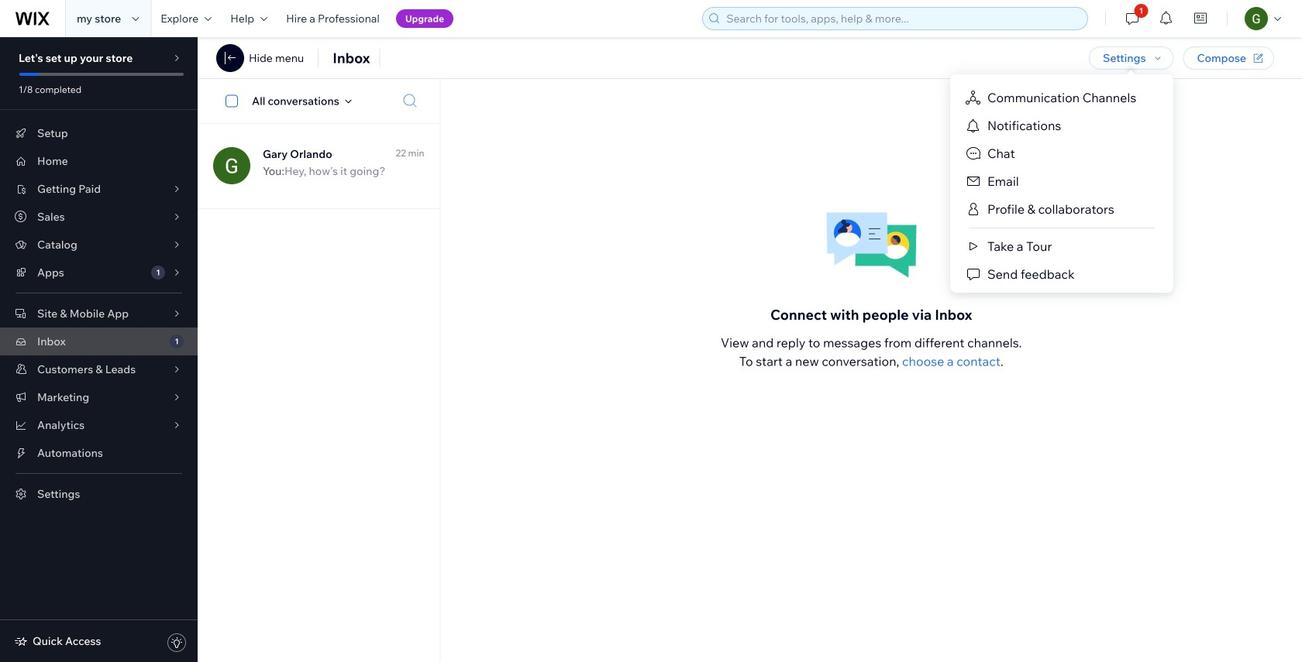 Task type: vqa. For each thing, say whether or not it's contained in the screenshot.
'Google Ads'
no



Task type: locate. For each thing, give the bounding box(es) containing it.
None checkbox
[[217, 92, 252, 110]]

gary orlando image
[[213, 147, 250, 185]]



Task type: describe. For each thing, give the bounding box(es) containing it.
sidebar element
[[0, 37, 198, 663]]

Search for tools, apps, help & more... field
[[722, 8, 1083, 29]]



